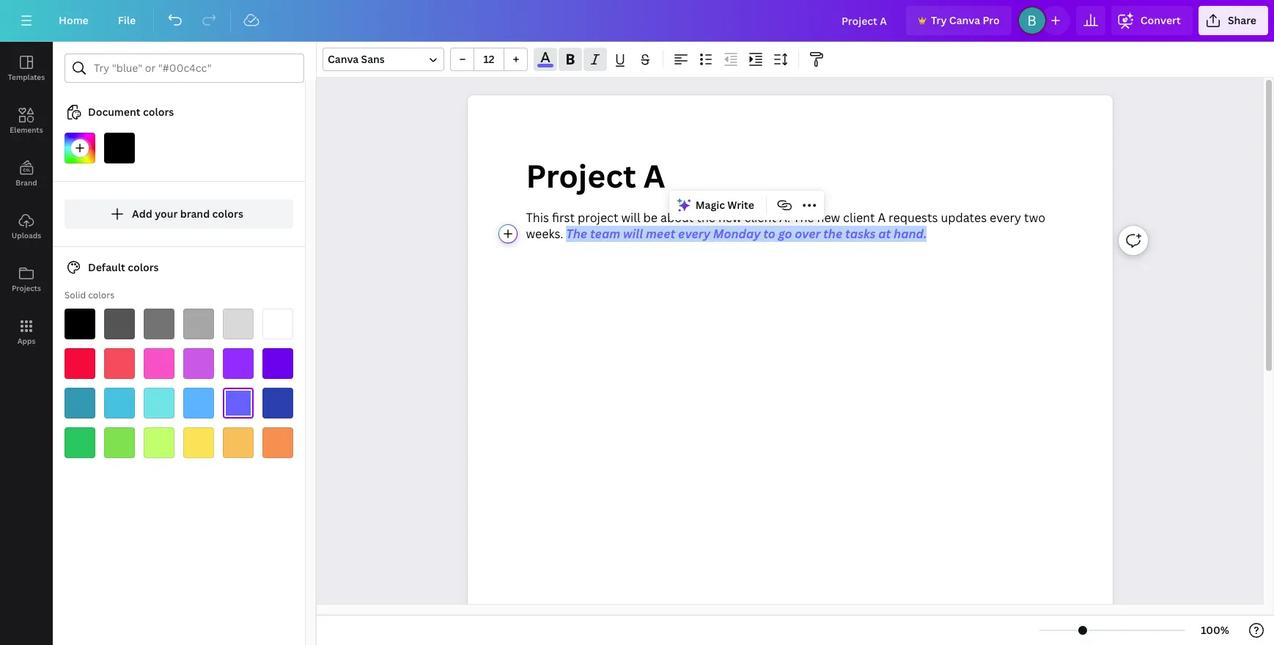 Task type: describe. For each thing, give the bounding box(es) containing it.
tasks
[[846, 226, 876, 242]]

add your brand colors
[[132, 207, 243, 221]]

cobalt blue #004aad image
[[263, 388, 293, 419]]

colors for document colors
[[143, 105, 174, 119]]

meet
[[646, 226, 676, 242]]

hand.
[[894, 226, 927, 242]]

requests
[[889, 210, 938, 226]]

convert
[[1141, 13, 1181, 27]]

share button
[[1199, 6, 1269, 35]]

sans
[[361, 52, 385, 66]]

go
[[779, 226, 792, 242]]

weeks.
[[526, 226, 563, 242]]

pro
[[983, 13, 1000, 27]]

cobalt blue #004aad image
[[263, 388, 293, 419]]

document colors
[[88, 105, 174, 119]]

magic write
[[696, 198, 755, 212]]

magic
[[696, 198, 725, 212]]

file button
[[106, 6, 148, 35]]

brand
[[180, 207, 210, 221]]

this first project will be about the new client a. the new client a requests updates every two weeks.
[[526, 210, 1049, 242]]

share
[[1228, 13, 1257, 27]]

try
[[931, 13, 947, 27]]

projects button
[[0, 253, 53, 306]]

default colors
[[88, 260, 159, 274]]

templates
[[8, 72, 45, 82]]

convert button
[[1112, 6, 1193, 35]]

try canva pro button
[[906, 6, 1012, 35]]

to
[[764, 226, 776, 242]]

green #00bf63 image
[[65, 428, 95, 458]]

canva inside dropdown button
[[328, 52, 359, 66]]

colors for default colors
[[128, 260, 159, 274]]

gray #737373 image
[[144, 309, 175, 340]]

green #00bf63 image
[[65, 428, 95, 458]]

peach #ffbd59 image
[[223, 428, 254, 458]]

magic write button
[[672, 194, 760, 217]]

main menu bar
[[0, 0, 1274, 42]]

document
[[88, 105, 140, 119]]

1 client from the left
[[745, 210, 777, 226]]

every inside "this first project will be about the new client a. the new client a requests updates every two weeks."
[[990, 210, 1022, 226]]

light blue #38b6ff image
[[183, 388, 214, 419]]

updates
[[941, 210, 987, 226]]

1 vertical spatial every
[[678, 226, 711, 242]]

orange #ff914d image
[[263, 428, 293, 458]]

100%
[[1201, 623, 1230, 637]]

100% button
[[1192, 619, 1239, 642]]

your
[[155, 207, 178, 221]]

uploads button
[[0, 200, 53, 253]]

will inside "this first project will be about the new client a. the new client a requests updates every two weeks."
[[621, 210, 641, 226]]

the team will meet every monday to go over the tasks at hand.
[[566, 226, 927, 242]]

projects
[[12, 283, 41, 293]]

colors for solid colors
[[88, 289, 114, 301]]

default
[[88, 260, 125, 274]]

the inside "this first project will be about the new client a. the new client a requests updates every two weeks."
[[697, 210, 716, 226]]

– – number field
[[479, 52, 499, 66]]

light blue #38b6ff image
[[183, 388, 214, 419]]

canva sans button
[[323, 48, 444, 71]]

0 horizontal spatial a
[[644, 154, 665, 197]]



Task type: vqa. For each thing, say whether or not it's contained in the screenshot.
ELEMENTS button
yes



Task type: locate. For each thing, give the bounding box(es) containing it.
#5271ff image
[[538, 64, 553, 67], [538, 64, 553, 67]]

apps
[[17, 336, 35, 346]]

yellow #ffde59 image
[[183, 428, 214, 458], [183, 428, 214, 458]]

the down first
[[566, 226, 588, 242]]

royal blue #5271ff image
[[223, 388, 254, 419], [223, 388, 254, 419]]

add
[[132, 207, 152, 221]]

1 new from the left
[[719, 210, 742, 226]]

client up tasks
[[843, 210, 875, 226]]

lime #c1ff72 image
[[144, 428, 175, 458]]

0 vertical spatial the
[[697, 210, 716, 226]]

canva left sans
[[328, 52, 359, 66]]

be
[[644, 210, 658, 226]]

project a
[[526, 154, 665, 197]]

0 vertical spatial canva
[[950, 13, 981, 27]]

team
[[590, 226, 621, 242]]

project
[[526, 154, 636, 197]]

a up 'be'
[[644, 154, 665, 197]]

violet #5e17eb image
[[263, 348, 293, 379], [263, 348, 293, 379]]

0 horizontal spatial canva
[[328, 52, 359, 66]]

solid
[[65, 289, 86, 301]]

colors
[[143, 105, 174, 119], [212, 207, 243, 221], [128, 260, 159, 274], [88, 289, 114, 301]]

coral red #ff5757 image
[[104, 348, 135, 379]]

will left meet
[[623, 226, 643, 242]]

0 vertical spatial the
[[794, 210, 814, 226]]

new up over
[[817, 210, 840, 226]]

first
[[552, 210, 575, 226]]

1 horizontal spatial client
[[843, 210, 875, 226]]

none text field containing project a
[[467, 95, 1113, 645]]

the right over
[[824, 226, 843, 242]]

will left 'be'
[[621, 210, 641, 226]]

write
[[728, 198, 755, 212]]

white #ffffff image
[[263, 309, 293, 340], [263, 309, 293, 340]]

0 vertical spatial every
[[990, 210, 1022, 226]]

bright red #ff3131 image
[[65, 348, 95, 379]]

1 vertical spatial the
[[566, 226, 588, 242]]

canva sans
[[328, 52, 385, 66]]

magenta #cb6ce6 image
[[183, 348, 214, 379], [183, 348, 214, 379]]

bright red #ff3131 image
[[65, 348, 95, 379]]

1 horizontal spatial every
[[990, 210, 1022, 226]]

black #000000 image
[[65, 309, 95, 340]]

the
[[794, 210, 814, 226], [566, 226, 588, 242]]

1 vertical spatial a
[[878, 210, 886, 226]]

0 vertical spatial a
[[644, 154, 665, 197]]

1 vertical spatial the
[[824, 226, 843, 242]]

1 horizontal spatial a
[[878, 210, 886, 226]]

colors right document
[[143, 105, 174, 119]]

2 new from the left
[[817, 210, 840, 226]]

a
[[644, 154, 665, 197], [878, 210, 886, 226]]

#000000 image
[[104, 133, 135, 164], [104, 133, 135, 164]]

a inside "this first project will be about the new client a. the new client a requests updates every two weeks."
[[878, 210, 886, 226]]

client up to
[[745, 210, 777, 226]]

new up monday
[[719, 210, 742, 226]]

lime #c1ff72 image
[[144, 428, 175, 458]]

1 vertical spatial will
[[623, 226, 643, 242]]

will
[[621, 210, 641, 226], [623, 226, 643, 242]]

canva
[[950, 13, 981, 27], [328, 52, 359, 66]]

elements
[[10, 125, 43, 135]]

side panel tab list
[[0, 42, 53, 359]]

add your brand colors button
[[65, 199, 293, 229]]

Design title text field
[[830, 6, 900, 35]]

home
[[59, 13, 89, 27]]

purple #8c52ff image
[[223, 348, 254, 379], [223, 348, 254, 379]]

turquoise blue #5ce1e6 image
[[144, 388, 175, 419]]

templates button
[[0, 42, 53, 95]]

two
[[1025, 210, 1046, 226]]

add a new color image
[[65, 133, 95, 164]]

brand
[[16, 177, 37, 188]]

every down about
[[678, 226, 711, 242]]

try canva pro
[[931, 13, 1000, 27]]

orange #ff914d image
[[263, 428, 293, 458]]

a.
[[779, 210, 791, 226]]

gray #a6a6a6 image
[[183, 309, 214, 340], [183, 309, 214, 340]]

file
[[118, 13, 136, 27]]

colors right brand
[[212, 207, 243, 221]]

gray #737373 image
[[144, 309, 175, 340]]

dark turquoise #0097b2 image
[[65, 388, 95, 419], [65, 388, 95, 419]]

at
[[879, 226, 891, 242]]

colors right default
[[128, 260, 159, 274]]

1 vertical spatial canva
[[328, 52, 359, 66]]

None text field
[[467, 95, 1113, 645]]

peach #ffbd59 image
[[223, 428, 254, 458]]

black #000000 image
[[65, 309, 95, 340]]

canva right try
[[950, 13, 981, 27]]

turquoise blue #5ce1e6 image
[[144, 388, 175, 419]]

0 horizontal spatial client
[[745, 210, 777, 226]]

brand button
[[0, 147, 53, 200]]

colors right 'solid'
[[88, 289, 114, 301]]

solid colors
[[65, 289, 114, 301]]

uploads
[[12, 230, 41, 241]]

Try "blue" or "#00c4cc" search field
[[94, 54, 295, 82]]

monday
[[713, 226, 761, 242]]

new
[[719, 210, 742, 226], [817, 210, 840, 226]]

1 horizontal spatial canva
[[950, 13, 981, 27]]

coral red #ff5757 image
[[104, 348, 135, 379]]

grass green #7ed957 image
[[104, 428, 135, 458]]

a up at
[[878, 210, 886, 226]]

the right about
[[697, 210, 716, 226]]

about
[[661, 210, 694, 226]]

0 horizontal spatial new
[[719, 210, 742, 226]]

elements button
[[0, 95, 53, 147]]

aqua blue #0cc0df image
[[104, 388, 135, 419], [104, 388, 135, 419]]

0 horizontal spatial the
[[566, 226, 588, 242]]

this
[[526, 210, 549, 226]]

0 vertical spatial will
[[621, 210, 641, 226]]

client
[[745, 210, 777, 226], [843, 210, 875, 226]]

over
[[795, 226, 821, 242]]

2 client from the left
[[843, 210, 875, 226]]

1 horizontal spatial new
[[817, 210, 840, 226]]

0 horizontal spatial every
[[678, 226, 711, 242]]

dark gray #545454 image
[[104, 309, 135, 340], [104, 309, 135, 340]]

add a new color image
[[65, 133, 95, 164]]

the inside "this first project will be about the new client a. the new client a requests updates every two weeks."
[[794, 210, 814, 226]]

light gray #d9d9d9 image
[[223, 309, 254, 340], [223, 309, 254, 340]]

group
[[450, 48, 528, 71]]

pink #ff66c4 image
[[144, 348, 175, 379], [144, 348, 175, 379]]

1 horizontal spatial the
[[794, 210, 814, 226]]

1 horizontal spatial the
[[824, 226, 843, 242]]

canva inside button
[[950, 13, 981, 27]]

the up over
[[794, 210, 814, 226]]

colors inside button
[[212, 207, 243, 221]]

project
[[578, 210, 619, 226]]

every
[[990, 210, 1022, 226], [678, 226, 711, 242]]

apps button
[[0, 306, 53, 359]]

0 horizontal spatial the
[[697, 210, 716, 226]]

the
[[697, 210, 716, 226], [824, 226, 843, 242]]

every left two
[[990, 210, 1022, 226]]

home link
[[47, 6, 100, 35]]

grass green #7ed957 image
[[104, 428, 135, 458]]



